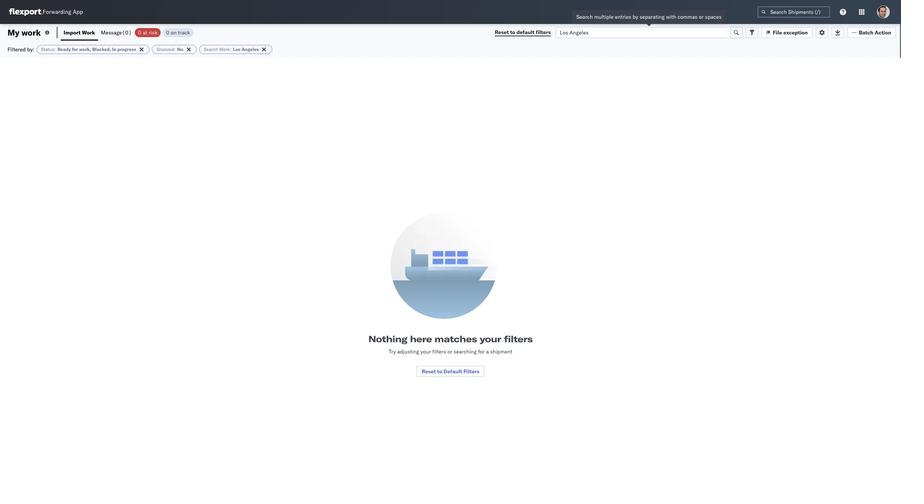 Task type: describe. For each thing, give the bounding box(es) containing it.
shipment
[[490, 348, 512, 355]]

work,
[[79, 46, 91, 52]]

status
[[41, 46, 54, 52]]

to for default
[[437, 368, 442, 375]]

reset to default filters button
[[416, 366, 485, 377]]

0 vertical spatial or
[[699, 13, 704, 20]]

ready
[[57, 46, 71, 52]]

reset to default filters
[[495, 29, 551, 36]]

entries
[[615, 13, 631, 20]]

forwarding app
[[43, 8, 83, 16]]

blocked,
[[92, 46, 111, 52]]

commas
[[678, 13, 698, 20]]

no
[[177, 46, 183, 52]]

filters inside button
[[536, 29, 551, 36]]

my
[[7, 27, 19, 38]]

with
[[666, 13, 676, 20]]

separating
[[640, 13, 665, 20]]

flexport. image
[[9, 8, 43, 16]]

to for default
[[510, 29, 515, 36]]

reset for reset to default filters
[[422, 368, 436, 375]]

progress
[[117, 46, 136, 52]]

by:
[[27, 46, 34, 53]]

here
[[410, 333, 432, 345]]

import work
[[64, 29, 95, 36]]

work for search
[[219, 46, 230, 52]]

0 for on track
[[166, 29, 169, 36]]

1 horizontal spatial your
[[480, 333, 501, 345]]

work for import
[[82, 29, 95, 36]]

matches
[[435, 333, 477, 345]]

on
[[171, 29, 177, 36]]

batch action button
[[847, 27, 896, 38]]

reset to default filters button
[[490, 27, 555, 38]]

default
[[517, 29, 535, 36]]

filtered by:
[[7, 46, 34, 53]]

reset for reset to default filters
[[495, 29, 509, 36]]

forwarding
[[43, 8, 71, 16]]

search for search work : los angeles
[[204, 46, 218, 52]]

filters
[[463, 368, 480, 375]]

spaces
[[705, 13, 722, 20]]

(0)
[[122, 29, 132, 36]]

los
[[233, 46, 240, 52]]

: for snoozed
[[174, 46, 175, 52]]

by
[[633, 13, 638, 20]]

0 for at risk
[[138, 29, 141, 36]]

import
[[64, 29, 81, 36]]

0 at risk
[[138, 29, 157, 36]]

batch action
[[859, 29, 891, 36]]



Task type: locate. For each thing, give the bounding box(es) containing it.
: for status
[[54, 46, 56, 52]]

at
[[143, 29, 147, 36]]

to left default at the bottom of page
[[437, 368, 442, 375]]

search work : los angeles
[[204, 46, 259, 52]]

0 on track
[[166, 29, 190, 36]]

0 vertical spatial reset
[[495, 29, 509, 36]]

search multiple entries by separating with commas or spaces
[[576, 13, 722, 20]]

1 vertical spatial or
[[447, 348, 452, 355]]

adjusting
[[397, 348, 419, 355]]

0 vertical spatial filters
[[536, 29, 551, 36]]

1 vertical spatial your
[[421, 348, 431, 355]]

: left no
[[174, 46, 175, 52]]

1 vertical spatial for
[[478, 348, 485, 355]]

forwarding app link
[[9, 8, 83, 16]]

1 horizontal spatial work
[[219, 46, 230, 52]]

:
[[54, 46, 56, 52], [174, 46, 175, 52], [230, 46, 231, 52]]

message
[[101, 29, 122, 36]]

or left spaces
[[699, 13, 704, 20]]

import work button
[[61, 24, 98, 41]]

: left ready
[[54, 46, 56, 52]]

Search Work text field
[[555, 27, 731, 38]]

exception
[[783, 29, 808, 36]]

nothing here matches your filters try adjusting your filters or searching for a shipment
[[368, 333, 533, 355]]

try
[[389, 348, 396, 355]]

filtered
[[7, 46, 26, 53]]

1 vertical spatial filters
[[504, 333, 533, 345]]

0 horizontal spatial 0
[[138, 29, 141, 36]]

message (0)
[[101, 29, 132, 36]]

1 : from the left
[[54, 46, 56, 52]]

or down matches
[[447, 348, 452, 355]]

reset
[[495, 29, 509, 36], [422, 368, 436, 375]]

search left multiple
[[576, 13, 593, 20]]

2 horizontal spatial filters
[[536, 29, 551, 36]]

to
[[510, 29, 515, 36], [437, 368, 442, 375]]

reset to default filters
[[422, 368, 480, 375]]

for inside 'nothing here matches your filters try adjusting your filters or searching for a shipment'
[[478, 348, 485, 355]]

1 0 from the left
[[138, 29, 141, 36]]

0 vertical spatial search
[[576, 13, 593, 20]]

default
[[443, 368, 462, 375]]

your down the 'here'
[[421, 348, 431, 355]]

1 horizontal spatial for
[[478, 348, 485, 355]]

searching
[[454, 348, 477, 355]]

work right import on the left top of the page
[[82, 29, 95, 36]]

1 horizontal spatial search
[[576, 13, 593, 20]]

0 horizontal spatial work
[[82, 29, 95, 36]]

1 horizontal spatial or
[[699, 13, 704, 20]]

Search Shipments (/) text field
[[758, 6, 830, 18]]

for left 'work,'
[[72, 46, 78, 52]]

reset inside reset to default filters button
[[422, 368, 436, 375]]

to left default
[[510, 29, 515, 36]]

0 horizontal spatial to
[[437, 368, 442, 375]]

app
[[73, 8, 83, 16]]

action
[[875, 29, 891, 36]]

1 horizontal spatial to
[[510, 29, 515, 36]]

status : ready for work, blocked, in progress
[[41, 46, 136, 52]]

batch
[[859, 29, 874, 36]]

file exception button
[[761, 27, 813, 38], [761, 27, 813, 38]]

search
[[576, 13, 593, 20], [204, 46, 218, 52]]

snoozed : no
[[157, 46, 183, 52]]

to inside reset to default filters button
[[437, 368, 442, 375]]

0 horizontal spatial search
[[204, 46, 218, 52]]

track
[[178, 29, 190, 36]]

your up a
[[480, 333, 501, 345]]

filters
[[536, 29, 551, 36], [504, 333, 533, 345], [432, 348, 446, 355]]

0 left on on the left
[[166, 29, 169, 36]]

2 : from the left
[[174, 46, 175, 52]]

for
[[72, 46, 78, 52], [478, 348, 485, 355]]

work
[[82, 29, 95, 36], [219, 46, 230, 52]]

1 vertical spatial to
[[437, 368, 442, 375]]

search for search multiple entries by separating with commas or spaces
[[576, 13, 593, 20]]

filters down matches
[[432, 348, 446, 355]]

reset left default at the bottom of page
[[422, 368, 436, 375]]

0 horizontal spatial or
[[447, 348, 452, 355]]

0 vertical spatial for
[[72, 46, 78, 52]]

multiple
[[594, 13, 614, 20]]

1 horizontal spatial filters
[[504, 333, 533, 345]]

1 vertical spatial search
[[204, 46, 218, 52]]

file exception
[[773, 29, 808, 36]]

reset inside reset to default filters button
[[495, 29, 509, 36]]

risk
[[149, 29, 157, 36]]

snoozed
[[157, 46, 174, 52]]

2 horizontal spatial :
[[230, 46, 231, 52]]

work left los
[[219, 46, 230, 52]]

2 vertical spatial filters
[[432, 348, 446, 355]]

2 0 from the left
[[166, 29, 169, 36]]

0 vertical spatial work
[[82, 29, 95, 36]]

work inside "button"
[[82, 29, 95, 36]]

angeles
[[242, 46, 259, 52]]

0
[[138, 29, 141, 36], [166, 29, 169, 36]]

3 : from the left
[[230, 46, 231, 52]]

to inside reset to default filters button
[[510, 29, 515, 36]]

my work
[[7, 27, 41, 38]]

filters up shipment at the bottom right of the page
[[504, 333, 533, 345]]

a
[[486, 348, 489, 355]]

0 left at at the left of the page
[[138, 29, 141, 36]]

0 horizontal spatial reset
[[422, 368, 436, 375]]

1 horizontal spatial :
[[174, 46, 175, 52]]

or
[[699, 13, 704, 20], [447, 348, 452, 355]]

0 horizontal spatial for
[[72, 46, 78, 52]]

filters right default
[[536, 29, 551, 36]]

search left los
[[204, 46, 218, 52]]

for left a
[[478, 348, 485, 355]]

0 horizontal spatial filters
[[432, 348, 446, 355]]

1 vertical spatial work
[[219, 46, 230, 52]]

0 horizontal spatial your
[[421, 348, 431, 355]]

0 horizontal spatial :
[[54, 46, 56, 52]]

in
[[112, 46, 116, 52]]

work
[[21, 27, 41, 38]]

1 horizontal spatial 0
[[166, 29, 169, 36]]

reset left default
[[495, 29, 509, 36]]

or inside 'nothing here matches your filters try adjusting your filters or searching for a shipment'
[[447, 348, 452, 355]]

: left los
[[230, 46, 231, 52]]

your
[[480, 333, 501, 345], [421, 348, 431, 355]]

0 vertical spatial your
[[480, 333, 501, 345]]

nothing
[[368, 333, 407, 345]]

1 vertical spatial reset
[[422, 368, 436, 375]]

1 horizontal spatial reset
[[495, 29, 509, 36]]

0 vertical spatial to
[[510, 29, 515, 36]]

file
[[773, 29, 782, 36]]



Task type: vqa. For each thing, say whether or not it's contained in the screenshot.
File
yes



